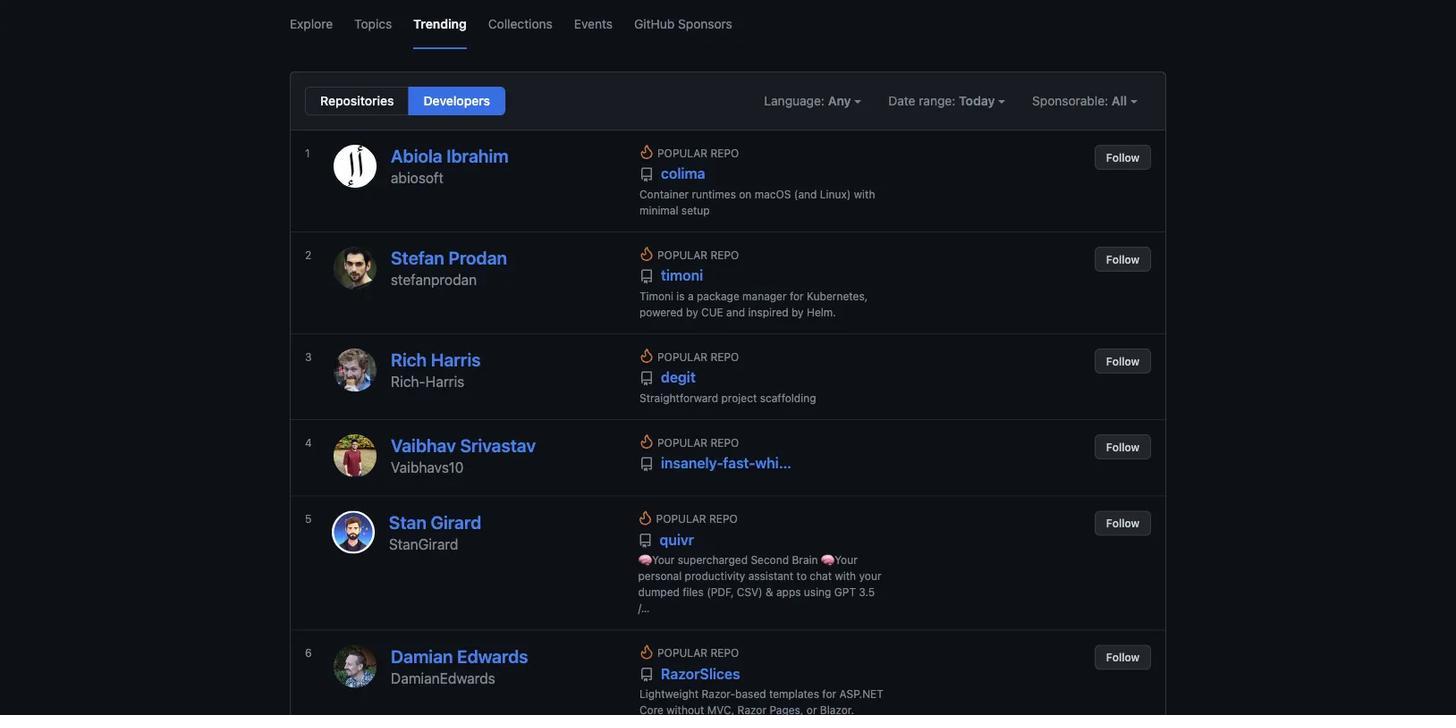Task type: describe. For each thing, give the bounding box(es) containing it.
damianedwards
[[391, 670, 496, 687]]

vaibhavs10 link
[[391, 459, 464, 476]]

repo for stefan prodan
[[711, 249, 739, 261]]

events link
[[574, 0, 613, 49]]

4 link
[[305, 435, 319, 483]]

supercharged
[[678, 554, 748, 567]]

@rich harris image
[[334, 349, 377, 392]]

0 vertical spatial harris
[[431, 349, 481, 370]]

flame image for ibrahim
[[640, 145, 654, 159]]

developers link
[[408, 87, 506, 115]]

date
[[889, 94, 916, 108]]

timoni
[[658, 267, 703, 284]]

1
[[305, 147, 310, 159]]

stangirard link
[[389, 536, 458, 553]]

popular for harris
[[658, 351, 708, 363]]

rich harris rich-harris
[[391, 349, 481, 391]]

popular for edwards
[[658, 647, 708, 660]]

container
[[640, 188, 689, 200]]

to
[[797, 570, 807, 583]]

prodan
[[449, 247, 507, 268]]

quivr
[[656, 532, 694, 549]]

2 your from the left
[[835, 554, 858, 567]]

abiosoft
[[391, 170, 444, 187]]

damianedwards link
[[391, 670, 496, 687]]

is
[[677, 290, 685, 302]]

project
[[722, 392, 757, 404]]

gpt
[[835, 587, 856, 599]]

minimal
[[640, 204, 679, 217]]

lightweight razor-based templates for asp.net core without mvc, razor pages, or blazor.
[[640, 689, 884, 716]]

with inside container runtimes on macos (and linux) with minimal setup
[[854, 188, 876, 200]]

straightforward
[[640, 392, 719, 404]]

3 link
[[305, 349, 319, 406]]

flame image for edwards
[[640, 646, 654, 660]]

repo for rich harris
[[711, 351, 739, 363]]

&
[[766, 587, 774, 599]]

6 link
[[305, 646, 319, 716]]

(and
[[794, 188, 817, 200]]

collections link
[[488, 0, 553, 49]]

repo for stan girard
[[710, 513, 738, 526]]

blazor.
[[820, 705, 855, 716]]

Follow stefanprodan submit
[[1095, 247, 1152, 272]]

popular for ibrahim
[[658, 147, 708, 159]]

vaibhav
[[391, 435, 456, 456]]

and
[[727, 306, 745, 319]]

range:
[[919, 94, 956, 108]]

1 🧠 from the left
[[638, 554, 649, 567]]

kubernetes,
[[807, 290, 868, 302]]

@stefanprodan image
[[334, 247, 377, 290]]

collections
[[488, 16, 553, 31]]

popular for girard
[[656, 513, 707, 526]]

flame image for srivastav
[[640, 435, 654, 449]]

cue
[[702, 306, 724, 319]]

with inside 🧠 your supercharged second brain 🧠 your personal productivity assistant to chat with your dumped files (pdf, csv) & apps using gpt 3.5 /…
[[835, 570, 856, 583]]

stan
[[389, 512, 427, 533]]

scaffolding
[[760, 392, 817, 404]]

stan girard stangirard
[[389, 512, 482, 553]]

pages,
[[770, 705, 804, 716]]

chat
[[810, 570, 832, 583]]

insanely-
[[661, 455, 723, 472]]

repo image for ibrahim
[[640, 168, 654, 182]]

3.5
[[859, 587, 875, 599]]

insanely-fast-whisper link
[[640, 455, 809, 472]]

timoni is a package manager for kubernetes, powered by cue and inspired by helm.
[[640, 290, 868, 319]]

2 by from the left
[[792, 306, 804, 319]]

2
[[305, 249, 312, 261]]

language:
[[764, 94, 825, 108]]

Follow StanGirard submit
[[1095, 511, 1152, 536]]

3
[[305, 351, 312, 363]]

Follow Vaibhavs10 submit
[[1095, 435, 1152, 460]]

straightforward project scaffolding
[[640, 392, 817, 404]]

explore link
[[290, 0, 333, 49]]

popular for prodan
[[658, 249, 708, 261]]

repo image for harris
[[640, 372, 654, 386]]

1 by from the left
[[686, 306, 699, 319]]

rich harris link
[[391, 349, 481, 370]]

without
[[667, 705, 705, 716]]

repo image for vaibhav srivastav
[[640, 458, 654, 472]]

@damianedwards image
[[334, 646, 377, 689]]

sponsorable: all
[[1033, 94, 1128, 108]]

popular repo for abiola ibrahim
[[658, 147, 739, 159]]

vaibhavs10
[[391, 459, 464, 476]]

damian
[[391, 646, 453, 667]]

productivity
[[685, 570, 746, 583]]

repo image for stefan prodan
[[640, 270, 654, 284]]

repositories link
[[305, 87, 409, 115]]

popular for srivastav
[[658, 437, 708, 449]]

date range: today
[[889, 94, 999, 108]]

2 🧠 from the left
[[821, 554, 832, 567]]

insanely-fast-whisper
[[658, 455, 809, 472]]

runtimes
[[692, 188, 736, 200]]

razorslices
[[658, 666, 740, 683]]

topics
[[354, 16, 392, 31]]

stan girard link
[[389, 512, 482, 533]]

powered
[[640, 306, 683, 319]]

damian edwards damianedwards
[[391, 646, 528, 687]]

stefan prodan link
[[391, 247, 507, 268]]

rich
[[391, 349, 427, 370]]

1 link
[[305, 145, 319, 218]]

rich-
[[391, 374, 426, 391]]

Follow DamianEdwards submit
[[1095, 646, 1152, 671]]

@vaibhavs10 image
[[334, 435, 377, 478]]

asp.net
[[840, 689, 884, 701]]



Task type: locate. For each thing, give the bounding box(es) containing it.
5 link
[[305, 511, 317, 617]]

popular repo for rich harris
[[658, 351, 739, 363]]

abiola ibrahim abiosoft
[[391, 145, 509, 187]]

github
[[634, 16, 675, 31]]

repo image inside insanely-fast-whisper link
[[640, 458, 654, 472]]

popular repo
[[658, 147, 739, 159], [658, 249, 739, 261], [658, 351, 739, 363], [658, 437, 739, 449], [656, 513, 738, 526], [658, 647, 739, 660]]

3 flame image from the top
[[640, 435, 654, 449]]

repo up runtimes
[[711, 147, 739, 159]]

stefanprodan link
[[391, 272, 477, 289]]

flame image up colima "link" at the left top of page
[[640, 145, 654, 159]]

@abiosoft image
[[334, 145, 377, 188]]

repo
[[711, 147, 739, 159], [711, 249, 739, 261], [711, 351, 739, 363], [711, 437, 739, 449], [710, 513, 738, 526], [711, 647, 739, 660]]

repo up insanely-fast-whisper link
[[711, 437, 739, 449]]

package
[[697, 290, 740, 302]]

topics link
[[354, 0, 392, 49]]

flame image up degit link
[[640, 349, 654, 363]]

1 vertical spatial harris
[[426, 374, 465, 391]]

repo image for edwards
[[640, 668, 654, 683]]

dumped
[[638, 587, 680, 599]]

1 flame image from the top
[[640, 145, 654, 159]]

damian edwards link
[[391, 646, 528, 667]]

popular up razorslices link
[[658, 647, 708, 660]]

flame image down /…
[[640, 646, 654, 660]]

colima link
[[640, 165, 706, 183]]

2 link
[[305, 247, 319, 320]]

🧠 up personal
[[638, 554, 649, 567]]

repo up supercharged
[[710, 513, 738, 526]]

5
[[305, 513, 312, 526]]

timoni link
[[640, 267, 703, 285]]

harris up rich-harris link
[[431, 349, 481, 370]]

popular repo for stefan prodan
[[658, 249, 739, 261]]

whisper
[[756, 455, 809, 472]]

templates
[[770, 689, 820, 701]]

stefanprodan
[[391, 272, 477, 289]]

flame image for harris
[[640, 349, 654, 363]]

mvc,
[[708, 705, 735, 716]]

1 vertical spatial flame image
[[640, 247, 654, 261]]

repo image left quivr
[[638, 534, 653, 549]]

for up blazor.
[[823, 689, 837, 701]]

1 horizontal spatial 🧠
[[821, 554, 832, 567]]

your
[[859, 570, 882, 583]]

for inside timoni is a package manager for kubernetes, powered by cue and inspired by helm.
[[790, 290, 804, 302]]

trending link
[[414, 0, 467, 49]]

flame image for prodan
[[640, 247, 654, 261]]

apps
[[777, 587, 801, 599]]

popular repo up razorslices
[[658, 647, 739, 660]]

on
[[739, 188, 752, 200]]

based
[[736, 689, 767, 701]]

0 vertical spatial repo image
[[640, 270, 654, 284]]

container runtimes on macos (and linux) with minimal setup
[[640, 188, 876, 217]]

linux)
[[820, 188, 851, 200]]

srivastav
[[460, 435, 536, 456]]

/…
[[638, 603, 650, 615]]

1 horizontal spatial by
[[792, 306, 804, 319]]

popular up insanely-
[[658, 437, 708, 449]]

flame image for girard
[[638, 511, 653, 526]]

lightweight
[[640, 689, 699, 701]]

1 horizontal spatial for
[[823, 689, 837, 701]]

repo image up timoni
[[640, 270, 654, 284]]

repo image for girard
[[638, 534, 653, 549]]

1 vertical spatial flame image
[[638, 511, 653, 526]]

popular up the degit
[[658, 351, 708, 363]]

for right manager
[[790, 290, 804, 302]]

popular repo for vaibhav srivastav
[[658, 437, 739, 449]]

today
[[959, 94, 995, 108]]

popular up quivr
[[656, 513, 707, 526]]

1 your from the left
[[652, 554, 675, 567]]

(pdf,
[[707, 587, 734, 599]]

repo for abiola ibrahim
[[711, 147, 739, 159]]

with up gpt
[[835, 570, 856, 583]]

1 vertical spatial with
[[835, 570, 856, 583]]

rich-harris link
[[391, 374, 465, 391]]

abiosoft link
[[391, 170, 444, 187]]

repo image inside degit link
[[640, 372, 654, 386]]

a
[[688, 290, 694, 302]]

for
[[790, 290, 804, 302], [823, 689, 837, 701]]

🧠 up chat
[[821, 554, 832, 567]]

by left helm.
[[792, 306, 804, 319]]

harris down rich harris link
[[426, 374, 465, 391]]

for inside lightweight razor-based templates for asp.net core without mvc, razor pages, or blazor.
[[823, 689, 837, 701]]

popular repo up timoni
[[658, 249, 739, 261]]

0 vertical spatial with
[[854, 188, 876, 200]]

popular repo up insanely-
[[658, 437, 739, 449]]

2 vertical spatial flame image
[[640, 435, 654, 449]]

repo image inside timoni link
[[640, 270, 654, 284]]

timoni
[[640, 290, 674, 302]]

sponsorable:
[[1033, 94, 1109, 108]]

vaibhav srivastav link
[[391, 435, 536, 456]]

Follow abiosoft submit
[[1095, 145, 1152, 170]]

0 vertical spatial flame image
[[640, 349, 654, 363]]

repo image inside quivr link
[[638, 534, 653, 549]]

popular repo for damian edwards
[[658, 647, 739, 660]]

abiola
[[391, 145, 443, 166]]

stefan
[[391, 247, 445, 268]]

colima
[[658, 165, 706, 182]]

popular up colima
[[658, 147, 708, 159]]

any
[[828, 94, 852, 108]]

🧠 your supercharged second brain 🧠 your personal productivity assistant to chat with your dumped files (pdf, csv) & apps using gpt 3.5 /…
[[638, 554, 882, 615]]

0 horizontal spatial 🧠
[[638, 554, 649, 567]]

repo image left insanely-
[[640, 458, 654, 472]]

manager
[[743, 290, 787, 302]]

0 horizontal spatial by
[[686, 306, 699, 319]]

1 horizontal spatial your
[[835, 554, 858, 567]]

repo up straightforward project scaffolding
[[711, 351, 739, 363]]

fast-
[[723, 455, 756, 472]]

second
[[751, 554, 789, 567]]

repo image inside razorslices link
[[640, 668, 654, 683]]

edwards
[[457, 646, 528, 667]]

repo for damian edwards
[[711, 647, 739, 660]]

popular up timoni
[[658, 249, 708, 261]]

popular repo up quivr
[[656, 513, 738, 526]]

repo for vaibhav srivastav
[[711, 437, 739, 449]]

your up gpt
[[835, 554, 858, 567]]

2 repo image from the top
[[640, 458, 654, 472]]

repo image up 'container'
[[640, 168, 654, 182]]

flame image
[[640, 349, 654, 363], [638, 511, 653, 526], [640, 646, 654, 660]]

1 vertical spatial for
[[823, 689, 837, 701]]

core
[[640, 705, 664, 716]]

quivr link
[[638, 531, 694, 549]]

macos
[[755, 188, 791, 200]]

2 vertical spatial flame image
[[640, 646, 654, 660]]

stangirard
[[389, 536, 458, 553]]

repositories
[[320, 94, 394, 108]]

explore
[[290, 16, 333, 31]]

repo image
[[640, 168, 654, 182], [640, 372, 654, 386], [638, 534, 653, 549], [640, 668, 654, 683]]

repo image up lightweight
[[640, 668, 654, 683]]

or
[[807, 705, 817, 716]]

2 flame image from the top
[[640, 247, 654, 261]]

razor-
[[702, 689, 736, 701]]

repo image
[[640, 270, 654, 284], [640, 458, 654, 472]]

assistant
[[749, 570, 794, 583]]

flame image
[[640, 145, 654, 159], [640, 247, 654, 261], [640, 435, 654, 449]]

flame image up timoni link
[[640, 247, 654, 261]]

trending element
[[305, 87, 506, 115]]

your up personal
[[652, 554, 675, 567]]

1 vertical spatial repo image
[[640, 458, 654, 472]]

razorslices link
[[640, 665, 740, 683]]

flame image down straightforward
[[640, 435, 654, 449]]

by down "a"
[[686, 306, 699, 319]]

brain
[[792, 554, 818, 567]]

flame image up quivr link
[[638, 511, 653, 526]]

0 vertical spatial for
[[790, 290, 804, 302]]

@stangirard image
[[332, 511, 375, 554]]

0 vertical spatial flame image
[[640, 145, 654, 159]]

sponsors
[[678, 16, 733, 31]]

popular repo up the degit
[[658, 351, 739, 363]]

0 horizontal spatial your
[[652, 554, 675, 567]]

popular repo up colima
[[658, 147, 739, 159]]

repo image left the degit
[[640, 372, 654, 386]]

developers
[[424, 94, 490, 108]]

0 horizontal spatial for
[[790, 290, 804, 302]]

all
[[1112, 94, 1128, 108]]

with
[[854, 188, 876, 200], [835, 570, 856, 583]]

repo up package
[[711, 249, 739, 261]]

files
[[683, 587, 704, 599]]

1 repo image from the top
[[640, 270, 654, 284]]

with right linux)
[[854, 188, 876, 200]]

inspired
[[748, 306, 789, 319]]

popular repo for stan girard
[[656, 513, 738, 526]]

github sponsors link
[[634, 0, 733, 49]]

repo image inside colima "link"
[[640, 168, 654, 182]]

setup
[[682, 204, 710, 217]]

degit link
[[640, 369, 696, 387]]

ibrahim
[[447, 145, 509, 166]]

vaibhav srivastav vaibhavs10
[[391, 435, 536, 476]]

csv)
[[737, 587, 763, 599]]

repo up razorslices
[[711, 647, 739, 660]]

razor
[[738, 705, 767, 716]]

Follow Rich-Harris submit
[[1095, 349, 1152, 374]]



Task type: vqa. For each thing, say whether or not it's contained in the screenshot.
left Git Pull Request image
no



